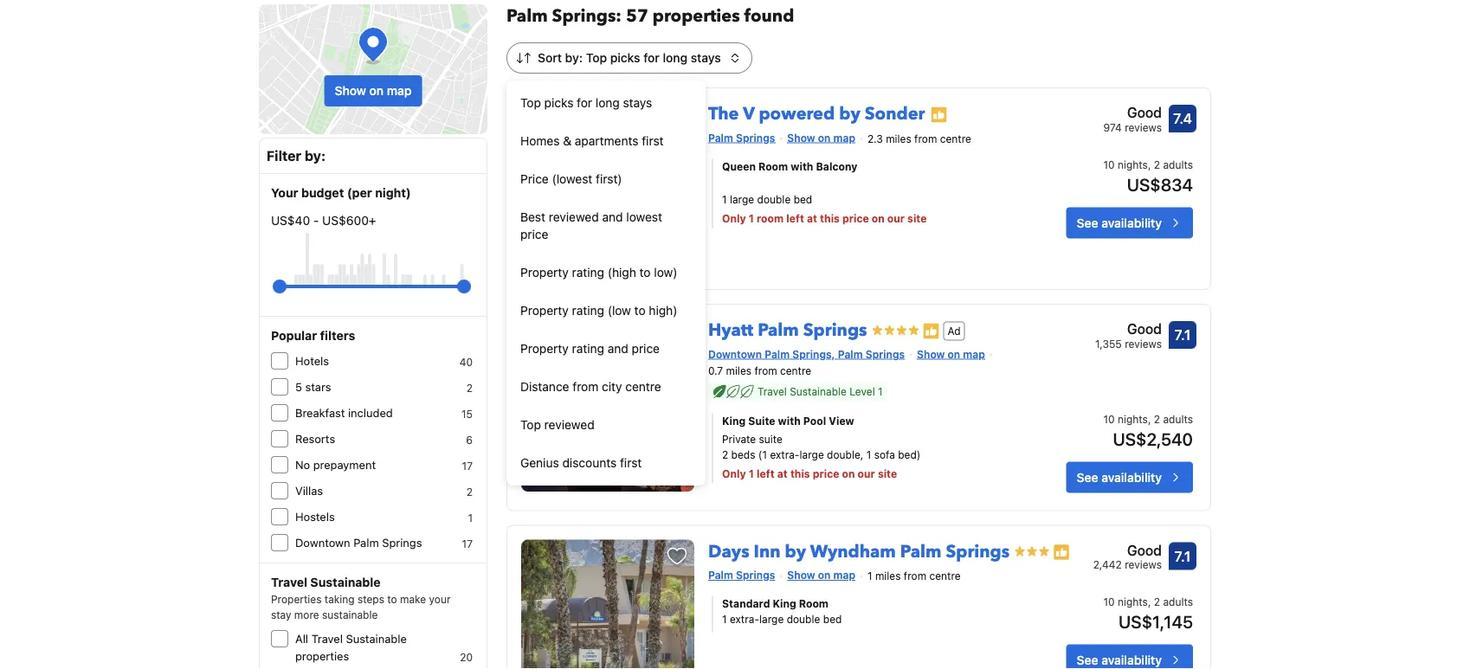 Task type: describe. For each thing, give the bounding box(es) containing it.
top for picks
[[520, 96, 541, 110]]

downtown palm springs
[[295, 536, 422, 549]]

travel sustainable properties taking steps to make your stay more sustainable
[[271, 575, 451, 621]]

10 for palm
[[1104, 596, 1115, 608]]

palm up sort
[[507, 4, 548, 28]]

double inside 1 large double bed only 1 room left at this price on our site
[[757, 193, 791, 206]]

first inside button
[[642, 134, 664, 148]]

days inn by wyndham palm springs
[[708, 540, 1010, 564]]

palm up 0.7 miles from centre
[[765, 348, 790, 360]]

stars
[[305, 381, 331, 394]]

see availability for palm
[[1077, 653, 1162, 667]]

1 miles from centre
[[868, 570, 961, 582]]

show for the v powered by sonder
[[787, 132, 815, 144]]

see for sonder
[[1077, 215, 1098, 230]]

10 inside the 10 nights , 2 adults us$2,540
[[1104, 413, 1115, 425]]

stay
[[271, 609, 291, 621]]

property for property rating (high to low)
[[520, 265, 569, 280]]

site inside 1 large double bed only 1 room left at this price on our site
[[908, 212, 927, 225]]

the v powered by sonder link
[[708, 95, 925, 126]]

private
[[722, 434, 756, 446]]

palm up the travel sustainable properties taking steps to make your stay more sustainable
[[353, 536, 379, 549]]

king inside king suite with pool view private suite 2 beds (1 extra-large double, 1 sofa bed) only 1 left at this price on our site
[[722, 415, 746, 427]]

standard king room link
[[722, 596, 1015, 612]]

v
[[743, 102, 755, 126]]

on inside button
[[369, 84, 384, 98]]

top reviewed
[[520, 418, 595, 432]]

7.4
[[1173, 110, 1192, 127]]

5
[[295, 381, 302, 394]]

-
[[313, 213, 319, 228]]

breakfast
[[295, 407, 345, 420]]

travel sustainable level 1
[[758, 386, 883, 398]]

palm springs for the
[[708, 132, 775, 144]]

taking
[[325, 593, 355, 605]]

large inside standard king room 1 extra-large double bed
[[759, 614, 784, 626]]

1 down days inn by wyndham palm springs
[[868, 570, 872, 582]]

all
[[295, 633, 308, 646]]

queen
[[722, 160, 756, 173]]

see availability link for palm
[[1066, 645, 1193, 669]]

1 large double bed only 1 room left at this price on our site
[[722, 193, 927, 225]]

2,442
[[1093, 559, 1122, 571]]

2 availability from the top
[[1102, 470, 1162, 484]]

rating for (high
[[572, 265, 604, 280]]

price (lowest first)
[[520, 172, 622, 186]]

extra- inside standard king room 1 extra-large double bed
[[730, 614, 759, 626]]

distance
[[520, 380, 569, 394]]

nights for sonder
[[1118, 159, 1148, 171]]

(low
[[608, 303, 631, 318]]

steps
[[358, 593, 384, 605]]

2 see availability from the top
[[1077, 470, 1162, 484]]

and for lowest
[[602, 210, 623, 224]]

rating for (low
[[572, 303, 604, 318]]

7.1 for days inn by wyndham palm springs
[[1175, 548, 1191, 564]]

map for hyatt palm springs
[[963, 348, 985, 360]]

the
[[708, 102, 739, 126]]

bed inside 1 large double bed only 1 room left at this price on our site
[[794, 193, 812, 206]]

2 down 6
[[466, 486, 473, 498]]

show inside the show on map button
[[335, 84, 366, 98]]

reviews inside good 1,355 reviews
[[1125, 338, 1162, 350]]

reviewed for top
[[544, 418, 595, 432]]

your budget (per night)
[[271, 186, 411, 200]]

1 down beds
[[749, 468, 754, 480]]

with for suite
[[778, 415, 801, 427]]

1 inside standard king room 1 extra-large double bed
[[722, 614, 727, 626]]

us$40
[[271, 213, 310, 228]]

nights inside the 10 nights , 2 adults us$2,540
[[1118, 413, 1148, 425]]

large inside 1 large double bed only 1 room left at this price on our site
[[730, 193, 754, 206]]

hyatt palm springs link
[[708, 312, 867, 342]]

scored 7.4 element
[[1169, 105, 1197, 132]]

hyatt palm springs
[[708, 319, 867, 342]]

show on map for hyatt palm springs
[[917, 348, 985, 360]]

1 horizontal spatial by
[[839, 102, 860, 126]]

budget
[[301, 186, 344, 200]]

property rating (low to high) button
[[507, 292, 706, 330]]

(high
[[608, 265, 636, 280]]

genius discounts first
[[520, 456, 642, 470]]

, inside the 10 nights , 2 adults us$2,540
[[1148, 413, 1151, 425]]

1 right level in the bottom right of the page
[[878, 386, 883, 398]]

beds
[[731, 449, 755, 461]]

popular filters
[[271, 329, 355, 343]]

low)
[[654, 265, 678, 280]]

scored 7.1 element for hyatt palm springs
[[1169, 321, 1197, 349]]

site inside king suite with pool view private suite 2 beds (1 extra-large double, 1 sofa bed) only 1 left at this price on our site
[[878, 468, 897, 480]]

genius discounts first button
[[507, 444, 706, 482]]

villas
[[295, 484, 323, 497]]

17 for downtown palm springs
[[462, 538, 473, 550]]

king suite with pool view link
[[722, 413, 1015, 429]]

stays inside button
[[623, 96, 652, 110]]

sustainable
[[322, 609, 378, 621]]

0 horizontal spatial by
[[785, 540, 806, 564]]

palm springs: 57 properties found
[[507, 4, 794, 28]]

our inside king suite with pool view private suite 2 beds (1 extra-large double, 1 sofa bed) only 1 left at this price on our site
[[858, 468, 875, 480]]

stays inside main content
[[691, 51, 721, 65]]

homes
[[520, 134, 560, 148]]

discounts
[[562, 456, 617, 470]]

with for room
[[791, 160, 813, 173]]

2.3 miles from centre
[[868, 133, 971, 145]]

40
[[460, 356, 473, 368]]

apartments
[[575, 134, 639, 148]]

palm down days
[[708, 569, 733, 581]]

days
[[708, 540, 749, 564]]

0 horizontal spatial room
[[759, 160, 788, 173]]

show for days inn by wyndham palm springs
[[787, 569, 815, 581]]

room inside standard king room 1 extra-large double bed
[[799, 598, 829, 610]]

and for price
[[608, 342, 628, 356]]

properties for sustainable
[[295, 650, 349, 663]]

palm up downtown palm springs, palm springs
[[758, 319, 799, 342]]

first)
[[596, 172, 622, 186]]

search results updated. palm springs: 57 properties found. element
[[507, 4, 1211, 29]]

show on map for the v powered by sonder
[[787, 132, 855, 144]]

powered
[[759, 102, 835, 126]]

main content containing palm springs: 57 properties found
[[507, 4, 1217, 669]]

hyatt palm springs image
[[521, 319, 694, 492]]

at inside 1 large double bed only 1 room left at this price on our site
[[807, 212, 817, 225]]

large inside king suite with pool view private suite 2 beds (1 extra-large double, 1 sofa bed) only 1 left at this price on our site
[[800, 449, 824, 461]]

only inside 1 large double bed only 1 room left at this price on our site
[[722, 212, 746, 225]]

king inside standard king room 1 extra-large double bed
[[773, 598, 796, 610]]

17 for no prepayment
[[462, 460, 473, 472]]

best
[[520, 210, 545, 224]]

sofa
[[874, 449, 895, 461]]

price inside best reviewed and lowest price
[[520, 227, 548, 242]]

2 see from the top
[[1077, 470, 1098, 484]]

good for palm
[[1127, 542, 1162, 558]]

property rating and price button
[[507, 330, 706, 368]]

sustainable for travel sustainable level 1
[[790, 386, 847, 398]]

days inn by wyndham palm springs image
[[521, 540, 694, 669]]

downtown palm springs, palm springs
[[708, 348, 905, 360]]

palm up 1 miles from centre on the bottom right of page
[[900, 540, 942, 564]]

wyndham
[[810, 540, 896, 564]]

to inside the travel sustainable properties taking steps to make your stay more sustainable
[[387, 593, 397, 605]]

double,
[[827, 449, 864, 461]]

show on map inside button
[[335, 84, 412, 98]]

0.7 miles from centre
[[708, 365, 812, 377]]

springs up level in the bottom right of the page
[[866, 348, 905, 360]]

scored 7.1 element for days inn by wyndham palm springs
[[1169, 542, 1197, 570]]

suite
[[748, 415, 775, 427]]

travel for travel sustainable level 1
[[758, 386, 787, 398]]

long inside button
[[596, 96, 620, 110]]

top picks for long stays button
[[507, 84, 706, 122]]

picks inside main content
[[610, 51, 640, 65]]

good element for sonder
[[1104, 102, 1162, 123]]

property rating and price
[[520, 342, 660, 356]]

good 1,355 reviews
[[1095, 321, 1162, 350]]

view
[[829, 415, 854, 427]]

(per
[[347, 186, 372, 200]]

(lowest
[[552, 172, 593, 186]]

10 for sonder
[[1104, 159, 1115, 171]]

10 nights , 2 adults us$1,145
[[1104, 596, 1193, 632]]

standard
[[722, 598, 770, 610]]

for inside button
[[577, 96, 592, 110]]

palm right the springs,
[[838, 348, 863, 360]]

distance from city centre button
[[507, 368, 706, 406]]

homes & apartments first button
[[507, 122, 706, 160]]

high)
[[649, 303, 678, 318]]

adults for palm
[[1163, 596, 1193, 608]]

(1
[[758, 449, 767, 461]]

pool
[[803, 415, 826, 427]]

picks inside button
[[544, 96, 574, 110]]



Task type: locate. For each thing, give the bounding box(es) containing it.
reviewed up genius discounts first
[[544, 418, 595, 432]]

to inside button
[[634, 303, 646, 318]]

extra- inside king suite with pool view private suite 2 beds (1 extra-large double, 1 sofa bed) only 1 left at this price on our site
[[770, 449, 800, 461]]

1 vertical spatial by
[[785, 540, 806, 564]]

10
[[1104, 159, 1115, 171], [1104, 413, 1115, 425], [1104, 596, 1115, 608]]

2 vertical spatial sustainable
[[346, 633, 407, 646]]

adults up us$2,540
[[1163, 413, 1193, 425]]

with inside king suite with pool view private suite 2 beds (1 extra-large double, 1 sofa bed) only 1 left at this price on our site
[[778, 415, 801, 427]]

and left lowest
[[602, 210, 623, 224]]

1 vertical spatial adults
[[1163, 413, 1193, 425]]

2 rating from the top
[[572, 303, 604, 318]]

scored 7.1 element
[[1169, 321, 1197, 349], [1169, 542, 1197, 570]]

0 horizontal spatial bed
[[794, 193, 812, 206]]

reviews inside good 974 reviews
[[1125, 121, 1162, 133]]

double down standard king room link
[[787, 614, 820, 626]]

suite
[[759, 434, 783, 446]]

no prepayment
[[295, 458, 376, 471]]

show on map for days inn by wyndham palm springs
[[787, 569, 855, 581]]

springs inside hyatt palm springs link
[[803, 319, 867, 342]]

good element
[[1104, 102, 1162, 123], [1095, 319, 1162, 339], [1093, 540, 1162, 561]]

map
[[387, 84, 412, 98], [833, 132, 855, 144], [963, 348, 985, 360], [833, 569, 855, 581]]

1,355
[[1095, 338, 1122, 350]]

miles right 2.3
[[886, 133, 912, 145]]

site down queen room with balcony link
[[908, 212, 927, 225]]

2 property from the top
[[520, 303, 569, 318]]

from up standard king room link
[[904, 570, 927, 582]]

availability down us$1,145
[[1102, 653, 1162, 667]]

queen room with balcony
[[722, 160, 858, 173]]

on inside 1 large double bed only 1 room left at this price on our site
[[872, 212, 885, 225]]

nights up us$1,145
[[1118, 596, 1148, 608]]

3 nights from the top
[[1118, 596, 1148, 608]]

properties right 57 at top
[[653, 4, 740, 28]]

1 vertical spatial scored 7.1 element
[[1169, 542, 1197, 570]]

, up us$834
[[1148, 159, 1151, 171]]

0 vertical spatial stays
[[691, 51, 721, 65]]

1 vertical spatial rating
[[572, 303, 604, 318]]

downtown down hyatt
[[708, 348, 762, 360]]

from down sonder
[[914, 133, 937, 145]]

2 vertical spatial property
[[520, 342, 569, 356]]

1 see availability link from the top
[[1066, 207, 1193, 238]]

0 vertical spatial left
[[786, 212, 804, 225]]

1 vertical spatial travel
[[271, 575, 307, 590]]

centre right 2.3
[[940, 133, 971, 145]]

availability for palm
[[1102, 653, 1162, 667]]

2 7.1 from the top
[[1175, 548, 1191, 564]]

1 vertical spatial and
[[608, 342, 628, 356]]

to for (low
[[634, 303, 646, 318]]

price inside king suite with pool view private suite 2 beds (1 extra-large double, 1 sofa bed) only 1 left at this price on our site
[[813, 468, 839, 480]]

sustainable inside all travel sustainable properties
[[346, 633, 407, 646]]

your
[[271, 186, 298, 200]]

properties for 57
[[653, 4, 740, 28]]

1 vertical spatial stays
[[623, 96, 652, 110]]

, inside 10 nights , 2 adults us$1,145
[[1148, 596, 1151, 608]]

springs inside days inn by wyndham palm springs link
[[946, 540, 1010, 564]]

property for property rating and price
[[520, 342, 569, 356]]

2 vertical spatial miles
[[875, 570, 901, 582]]

7.1 right "good 2,442 reviews"
[[1175, 548, 1191, 564]]

2 vertical spatial adults
[[1163, 596, 1193, 608]]

palm springs
[[708, 132, 775, 144], [708, 569, 775, 581]]

from inside button
[[573, 380, 599, 394]]

nights for palm
[[1118, 596, 1148, 608]]

at inside king suite with pool view private suite 2 beds (1 extra-large double, 1 sofa bed) only 1 left at this price on our site
[[777, 468, 788, 480]]

1 10 from the top
[[1104, 159, 1115, 171]]

found
[[744, 4, 794, 28]]

0 vertical spatial 7.1
[[1175, 327, 1191, 343]]

travel right all
[[311, 633, 343, 646]]

property rating (high to low) button
[[507, 254, 706, 292]]

10 down 2,442
[[1104, 596, 1115, 608]]

springs up "make"
[[382, 536, 422, 549]]

2 left beds
[[722, 449, 728, 461]]

palm down the
[[708, 132, 733, 144]]

3 see availability link from the top
[[1066, 645, 1193, 669]]

our down queen room with balcony link
[[887, 212, 905, 225]]

to left "make"
[[387, 593, 397, 605]]

reviews for sonder
[[1125, 121, 1162, 133]]

3 see availability from the top
[[1077, 653, 1162, 667]]

1 palm springs from the top
[[708, 132, 775, 144]]

sustainable inside main content
[[790, 386, 847, 398]]

no
[[295, 458, 310, 471]]

1 see availability from the top
[[1077, 215, 1162, 230]]

extra- down 'standard'
[[730, 614, 759, 626]]

springs up 1 miles from centre on the bottom right of page
[[946, 540, 1010, 564]]

on inside king suite with pool view private suite 2 beds (1 extra-large double, 1 sofa bed) only 1 left at this price on our site
[[842, 468, 855, 480]]

level
[[850, 386, 875, 398]]

1 horizontal spatial at
[[807, 212, 817, 225]]

group
[[280, 273, 464, 300]]

1 horizontal spatial our
[[887, 212, 905, 225]]

and inside best reviewed and lowest price
[[602, 210, 623, 224]]

top up 'genius'
[[520, 418, 541, 432]]

1 7.1 from the top
[[1175, 327, 1191, 343]]

miles right 0.7
[[726, 365, 752, 377]]

good
[[1127, 104, 1162, 121], [1127, 321, 1162, 337], [1127, 542, 1162, 558]]

for down palm springs: 57 properties found
[[644, 51, 660, 65]]

reviews inside "good 2,442 reviews"
[[1125, 559, 1162, 571]]

travel inside the travel sustainable properties taking steps to make your stay more sustainable
[[271, 575, 307, 590]]

price down 'best'
[[520, 227, 548, 242]]

at right room
[[807, 212, 817, 225]]

good 974 reviews
[[1104, 104, 1162, 133]]

sustainable down sustainable
[[346, 633, 407, 646]]

travel inside main content
[[758, 386, 787, 398]]

miles for powered
[[886, 133, 912, 145]]

reviewed inside best reviewed and lowest price
[[549, 210, 599, 224]]

2 vertical spatial see
[[1077, 653, 1098, 667]]

room
[[757, 212, 784, 225]]

1 vertical spatial for
[[577, 96, 592, 110]]

availability down us$2,540
[[1102, 470, 1162, 484]]

3 , from the top
[[1148, 596, 1151, 608]]

&
[[563, 134, 571, 148]]

map for days inn by wyndham palm springs
[[833, 569, 855, 581]]

2 up us$834
[[1154, 159, 1160, 171]]

10 inside 10 nights , 2 adults us$834
[[1104, 159, 1115, 171]]

left inside 1 large double bed only 1 room left at this price on our site
[[786, 212, 804, 225]]

price inside button
[[632, 342, 660, 356]]

see availability link down us$1,145
[[1066, 645, 1193, 669]]

filter
[[267, 148, 301, 164]]

1 down 6
[[468, 512, 473, 524]]

2 vertical spatial top
[[520, 418, 541, 432]]

1 vertical spatial only
[[722, 468, 746, 480]]

stays down sort by: top picks for long stays
[[623, 96, 652, 110]]

0 horizontal spatial properties
[[295, 650, 349, 663]]

3 see from the top
[[1077, 653, 1098, 667]]

travel for travel sustainable properties taking steps to make your stay more sustainable
[[271, 575, 307, 590]]

5 stars
[[295, 381, 331, 394]]

1 scored 7.1 element from the top
[[1169, 321, 1197, 349]]

1 vertical spatial room
[[799, 598, 829, 610]]

1 vertical spatial reviews
[[1125, 338, 1162, 350]]

0 vertical spatial picks
[[610, 51, 640, 65]]

rating up distance from city centre
[[572, 342, 604, 356]]

our
[[887, 212, 905, 225], [858, 468, 875, 480]]

1 vertical spatial left
[[757, 468, 775, 480]]

city
[[602, 380, 622, 394]]

0 horizontal spatial long
[[596, 96, 620, 110]]

for inside main content
[[644, 51, 660, 65]]

this down the balcony
[[820, 212, 840, 225]]

1 left room
[[749, 212, 754, 225]]

1 vertical spatial miles
[[726, 365, 752, 377]]

travel inside all travel sustainable properties
[[311, 633, 343, 646]]

room
[[759, 160, 788, 173], [799, 598, 829, 610]]

price
[[842, 212, 869, 225], [520, 227, 548, 242], [632, 342, 660, 356], [813, 468, 839, 480]]

by: right sort
[[565, 51, 583, 65]]

rating left the (high
[[572, 265, 604, 280]]

centre for days inn by wyndham palm springs
[[930, 570, 961, 582]]

show for hyatt palm springs
[[917, 348, 945, 360]]

, inside 10 nights , 2 adults us$834
[[1148, 159, 1151, 171]]

1 availability from the top
[[1102, 215, 1162, 230]]

this inside 1 large double bed only 1 room left at this price on our site
[[820, 212, 840, 225]]

from for the v powered by sonder
[[914, 133, 937, 145]]

from for hyatt palm springs
[[755, 365, 777, 377]]

see availability down 10 nights , 2 adults us$834
[[1077, 215, 1162, 230]]

2 nights from the top
[[1118, 413, 1148, 425]]

see availability link down us$834
[[1066, 207, 1193, 238]]

us$1,145
[[1119, 612, 1193, 632]]

extra-
[[770, 449, 800, 461], [730, 614, 759, 626]]

property for property rating (low to high)
[[520, 303, 569, 318]]

top
[[586, 51, 607, 65], [520, 96, 541, 110], [520, 418, 541, 432]]

this inside king suite with pool view private suite 2 beds (1 extra-large double, 1 sofa bed) only 1 left at this price on our site
[[790, 468, 810, 480]]

see availability for sonder
[[1077, 215, 1162, 230]]

1 vertical spatial nights
[[1118, 413, 1148, 425]]

see availability down us$2,540
[[1077, 470, 1162, 484]]

rating left the (low
[[572, 303, 604, 318]]

on
[[369, 84, 384, 98], [818, 132, 831, 144], [872, 212, 885, 225], [948, 348, 960, 360], [842, 468, 855, 480], [818, 569, 831, 581]]

, for sonder
[[1148, 159, 1151, 171]]

, for palm
[[1148, 596, 1151, 608]]

1 down 'standard'
[[722, 614, 727, 626]]

properties inside main content
[[653, 4, 740, 28]]

top reviewed button
[[507, 406, 706, 444]]

inn
[[754, 540, 781, 564]]

adults inside 10 nights , 2 adults us$834
[[1163, 159, 1193, 171]]

good inside good 1,355 reviews
[[1127, 321, 1162, 337]]

15
[[462, 408, 473, 420]]

sort by: top picks for long stays
[[538, 51, 721, 65]]

1 left sofa
[[867, 449, 871, 461]]

first right discounts
[[620, 456, 642, 470]]

1 horizontal spatial site
[[908, 212, 927, 225]]

centre inside distance from city centre button
[[625, 380, 661, 394]]

queen room with balcony link
[[722, 159, 1015, 174]]

this
[[820, 212, 840, 225], [790, 468, 810, 480]]

bed inside standard king room 1 extra-large double bed
[[823, 614, 842, 626]]

by left sonder
[[839, 102, 860, 126]]

2 vertical spatial reviews
[[1125, 559, 1162, 571]]

and down the (low
[[608, 342, 628, 356]]

1 good from the top
[[1127, 104, 1162, 121]]

7.1 right good 1,355 reviews
[[1175, 327, 1191, 343]]

best reviewed and lowest price button
[[507, 198, 706, 254]]

reviewed down (lowest
[[549, 210, 599, 224]]

2 vertical spatial rating
[[572, 342, 604, 356]]

availability down us$834
[[1102, 215, 1162, 230]]

centre for hyatt palm springs
[[780, 365, 812, 377]]

0 vertical spatial with
[[791, 160, 813, 173]]

10 inside 10 nights , 2 adults us$1,145
[[1104, 596, 1115, 608]]

best reviewed and lowest price
[[520, 210, 662, 242]]

3 good from the top
[[1127, 542, 1162, 558]]

miles for by
[[875, 570, 901, 582]]

0 vertical spatial at
[[807, 212, 817, 225]]

1 vertical spatial sustainable
[[310, 575, 381, 590]]

2 10 from the top
[[1104, 413, 1115, 425]]

1 only from the top
[[722, 212, 746, 225]]

long down palm springs: 57 properties found
[[663, 51, 688, 65]]

2 up us$2,540
[[1154, 413, 1160, 425]]

miles up standard king room link
[[875, 570, 901, 582]]

2 inside 10 nights , 2 adults us$834
[[1154, 159, 1160, 171]]

to right the (low
[[634, 303, 646, 318]]

2 scored 7.1 element from the top
[[1169, 542, 1197, 570]]

0 vertical spatial first
[[642, 134, 664, 148]]

bed
[[794, 193, 812, 206], [823, 614, 842, 626]]

good for sonder
[[1127, 104, 1162, 121]]

rating inside button
[[572, 265, 604, 280]]

price down queen room with balcony link
[[842, 212, 869, 225]]

1 horizontal spatial properties
[[653, 4, 740, 28]]

good element for palm
[[1093, 540, 1162, 561]]

scored 7.1 element right "good 2,442 reviews"
[[1169, 542, 1197, 570]]

first right apartments
[[642, 134, 664, 148]]

stays up the
[[691, 51, 721, 65]]

to inside button
[[640, 265, 651, 280]]

3 reviews from the top
[[1125, 559, 1162, 571]]

1 nights from the top
[[1118, 159, 1148, 171]]

property inside button
[[520, 303, 569, 318]]

with left pool
[[778, 415, 801, 427]]

by:
[[565, 51, 583, 65], [305, 148, 326, 164]]

availability
[[1102, 215, 1162, 230], [1102, 470, 1162, 484], [1102, 653, 1162, 667]]

0 vertical spatial property
[[520, 265, 569, 280]]

sustainable inside the travel sustainable properties taking steps to make your stay more sustainable
[[310, 575, 381, 590]]

adults inside the 10 nights , 2 adults us$2,540
[[1163, 413, 1193, 425]]

us$600+
[[322, 213, 376, 228]]

large
[[730, 193, 754, 206], [800, 449, 824, 461], [759, 614, 784, 626]]

distance from city centre
[[520, 380, 661, 394]]

3 property from the top
[[520, 342, 569, 356]]

0 horizontal spatial extra-
[[730, 614, 759, 626]]

see availability link for sonder
[[1066, 207, 1193, 238]]

top for reviewed
[[520, 418, 541, 432]]

0 vertical spatial see
[[1077, 215, 1098, 230]]

price inside 1 large double bed only 1 room left at this price on our site
[[842, 212, 869, 225]]

see availability link down us$2,540
[[1066, 462, 1193, 493]]

show on map button
[[324, 75, 422, 107]]

only
[[722, 212, 746, 225], [722, 468, 746, 480]]

palm
[[507, 4, 548, 28], [708, 132, 733, 144], [758, 319, 799, 342], [765, 348, 790, 360], [838, 348, 863, 360], [353, 536, 379, 549], [900, 540, 942, 564], [708, 569, 733, 581]]

springs down inn
[[736, 569, 775, 581]]

0 vertical spatial adults
[[1163, 159, 1193, 171]]

1 reviews from the top
[[1125, 121, 1162, 133]]

0 horizontal spatial king
[[722, 415, 746, 427]]

long inside main content
[[663, 51, 688, 65]]

0 vertical spatial top
[[586, 51, 607, 65]]

travel down 0.7 miles from centre
[[758, 386, 787, 398]]

picks
[[610, 51, 640, 65], [544, 96, 574, 110]]

0 vertical spatial reviews
[[1125, 121, 1162, 133]]

7.1 for hyatt palm springs
[[1175, 327, 1191, 343]]

1 horizontal spatial extra-
[[770, 449, 800, 461]]

2 adults from the top
[[1163, 413, 1193, 425]]

palm springs for days
[[708, 569, 775, 581]]

property inside button
[[520, 265, 569, 280]]

reviewed for best
[[549, 210, 599, 224]]

0 vertical spatial to
[[640, 265, 651, 280]]

price
[[520, 172, 549, 186]]

from down downtown palm springs, palm springs
[[755, 365, 777, 377]]

sustainable up pool
[[790, 386, 847, 398]]

2 inside the 10 nights , 2 adults us$2,540
[[1154, 413, 1160, 425]]

0 horizontal spatial for
[[577, 96, 592, 110]]

double inside standard king room 1 extra-large double bed
[[787, 614, 820, 626]]

1 17 from the top
[[462, 460, 473, 472]]

6
[[466, 434, 473, 446]]

main content
[[507, 4, 1217, 669]]

centre
[[940, 133, 971, 145], [780, 365, 812, 377], [625, 380, 661, 394], [930, 570, 961, 582]]

rating for and
[[572, 342, 604, 356]]

0 vertical spatial only
[[722, 212, 746, 225]]

included
[[348, 407, 393, 420]]

the v powered by sonder
[[708, 102, 925, 126]]

make
[[400, 593, 426, 605]]

from for days inn by wyndham palm springs
[[904, 570, 927, 582]]

1 vertical spatial good element
[[1095, 319, 1162, 339]]

springs,
[[792, 348, 835, 360]]

2 vertical spatial travel
[[311, 633, 343, 646]]

properties
[[653, 4, 740, 28], [295, 650, 349, 663]]

nights inside 10 nights , 2 adults us$1,145
[[1118, 596, 1148, 608]]

0 vertical spatial reviewed
[[549, 210, 599, 224]]

springs:
[[552, 4, 622, 28]]

see availability down us$1,145
[[1077, 653, 1162, 667]]

1 down queen at top
[[722, 193, 727, 206]]

centre up standard king room link
[[930, 570, 961, 582]]

property inside button
[[520, 342, 569, 356]]

0 vertical spatial good element
[[1104, 102, 1162, 123]]

left down (1
[[757, 468, 775, 480]]

0 vertical spatial miles
[[886, 133, 912, 145]]

0 vertical spatial king
[[722, 415, 746, 427]]

adults inside 10 nights , 2 adults us$1,145
[[1163, 596, 1193, 608]]

nights up us$2,540
[[1118, 413, 1148, 425]]

2 good from the top
[[1127, 321, 1162, 337]]

first
[[642, 134, 664, 148], [620, 456, 642, 470]]

king suite with pool view private suite 2 beds (1 extra-large double, 1 sofa bed) only 1 left at this price on our site
[[722, 415, 921, 480]]

left right room
[[786, 212, 804, 225]]

left inside king suite with pool view private suite 2 beds (1 extra-large double, 1 sofa bed) only 1 left at this price on our site
[[757, 468, 775, 480]]

2 inside 10 nights , 2 adults us$1,145
[[1154, 596, 1160, 608]]

rating inside button
[[572, 342, 604, 356]]

show on map
[[335, 84, 412, 98], [787, 132, 855, 144], [917, 348, 985, 360], [787, 569, 855, 581]]

downtown for downtown palm springs, palm springs
[[708, 348, 762, 360]]

our down sofa
[[858, 468, 875, 480]]

0 horizontal spatial left
[[757, 468, 775, 480]]

large left double,
[[800, 449, 824, 461]]

properties
[[271, 593, 322, 605]]

2 palm springs from the top
[[708, 569, 775, 581]]

0 vertical spatial long
[[663, 51, 688, 65]]

0 vertical spatial by
[[839, 102, 860, 126]]

1 vertical spatial 7.1
[[1175, 548, 1191, 564]]

2 vertical spatial 10
[[1104, 596, 1115, 608]]

rating
[[572, 265, 604, 280], [572, 303, 604, 318], [572, 342, 604, 356]]

1 vertical spatial at
[[777, 468, 788, 480]]

2 reviews from the top
[[1125, 338, 1162, 350]]

properties inside all travel sustainable properties
[[295, 650, 349, 663]]

1 horizontal spatial this
[[820, 212, 840, 225]]

0 vertical spatial 10
[[1104, 159, 1115, 171]]

prepayment
[[313, 458, 376, 471]]

extra- down suite on the bottom
[[770, 449, 800, 461]]

miles for springs
[[726, 365, 752, 377]]

at
[[807, 212, 817, 225], [777, 468, 788, 480]]

2 inside king suite with pool view private suite 2 beds (1 extra-large double, 1 sofa bed) only 1 left at this price on our site
[[722, 449, 728, 461]]

2 up us$1,145
[[1154, 596, 1160, 608]]

3 adults from the top
[[1163, 596, 1193, 608]]

this property is part of our preferred partner programme. it is committed to providing commendable service and good value. it will pay us a higher commission if you make a booking. image
[[930, 106, 948, 123], [923, 323, 940, 340], [923, 323, 940, 340]]

the v powered by sonder image
[[521, 102, 694, 275]]

1 vertical spatial palm springs
[[708, 569, 775, 581]]

1 horizontal spatial downtown
[[708, 348, 762, 360]]

room down wyndham
[[799, 598, 829, 610]]

3 10 from the top
[[1104, 596, 1115, 608]]

king up private on the bottom
[[722, 415, 746, 427]]

1 vertical spatial king
[[773, 598, 796, 610]]

0 vertical spatial downtown
[[708, 348, 762, 360]]

10 nights , 2 adults us$2,540
[[1104, 413, 1193, 449]]

more
[[294, 609, 319, 621]]

double up room
[[757, 193, 791, 206]]

centre for the v powered by sonder
[[940, 133, 971, 145]]

1 vertical spatial see availability link
[[1066, 462, 1193, 493]]

breakfast included
[[295, 407, 393, 420]]

3 rating from the top
[[572, 342, 604, 356]]

with left the balcony
[[791, 160, 813, 173]]

good inside "good 2,442 reviews"
[[1127, 542, 1162, 558]]

picks down 57 at top
[[610, 51, 640, 65]]

0 horizontal spatial picks
[[544, 96, 574, 110]]

2 vertical spatial good element
[[1093, 540, 1162, 561]]

your
[[429, 593, 451, 605]]

1 vertical spatial good
[[1127, 321, 1162, 337]]

to
[[640, 265, 651, 280], [634, 303, 646, 318], [387, 593, 397, 605]]

properties down all
[[295, 650, 349, 663]]

adults for sonder
[[1163, 159, 1193, 171]]

top inside button
[[520, 96, 541, 110]]

sustainable for travel sustainable properties taking steps to make your stay more sustainable
[[310, 575, 381, 590]]

by: for filter
[[305, 148, 326, 164]]

2 , from the top
[[1148, 413, 1151, 425]]

1 vertical spatial long
[[596, 96, 620, 110]]

0 vertical spatial properties
[[653, 4, 740, 28]]

and inside button
[[608, 342, 628, 356]]

2 vertical spatial good
[[1127, 542, 1162, 558]]

1 see from the top
[[1077, 215, 1098, 230]]

homes & apartments first
[[520, 134, 664, 148]]

see
[[1077, 215, 1098, 230], [1077, 470, 1098, 484], [1077, 653, 1098, 667]]

filter by:
[[267, 148, 326, 164]]

1 vertical spatial reviewed
[[544, 418, 595, 432]]

springs down v
[[736, 132, 775, 144]]

0 vertical spatial sustainable
[[790, 386, 847, 398]]

property up property rating and price
[[520, 303, 569, 318]]

bed down standard king room link
[[823, 614, 842, 626]]

2 see availability link from the top
[[1066, 462, 1193, 493]]

1 vertical spatial this
[[790, 468, 810, 480]]

travel up properties
[[271, 575, 307, 590]]

availability for sonder
[[1102, 215, 1162, 230]]

to for (high
[[640, 265, 651, 280]]

only left room
[[722, 212, 746, 225]]

3 availability from the top
[[1102, 653, 1162, 667]]

1 vertical spatial 10
[[1104, 413, 1115, 425]]

1 horizontal spatial for
[[644, 51, 660, 65]]

hyatt
[[708, 319, 753, 342]]

1 vertical spatial property
[[520, 303, 569, 318]]

night)
[[375, 186, 411, 200]]

1 vertical spatial see
[[1077, 470, 1098, 484]]

0 horizontal spatial travel
[[271, 575, 307, 590]]

0 vertical spatial see availability
[[1077, 215, 1162, 230]]

by: for sort
[[565, 51, 583, 65]]

1 , from the top
[[1148, 159, 1151, 171]]

0 horizontal spatial large
[[730, 193, 754, 206]]

2 only from the top
[[722, 468, 746, 480]]

1 vertical spatial downtown
[[295, 536, 350, 549]]

1 rating from the top
[[572, 265, 604, 280]]

57
[[626, 4, 648, 28]]

map inside button
[[387, 84, 412, 98]]

1 vertical spatial top
[[520, 96, 541, 110]]

0 horizontal spatial by:
[[305, 148, 326, 164]]

1 adults from the top
[[1163, 159, 1193, 171]]

0 vertical spatial see availability link
[[1066, 207, 1193, 238]]

2 vertical spatial availability
[[1102, 653, 1162, 667]]

downtown inside main content
[[708, 348, 762, 360]]

springs up the springs,
[[803, 319, 867, 342]]

room right queen at top
[[759, 160, 788, 173]]

0.7
[[708, 365, 723, 377]]

1 vertical spatial double
[[787, 614, 820, 626]]

1 vertical spatial 17
[[462, 538, 473, 550]]

0 vertical spatial palm springs
[[708, 132, 775, 144]]

top picks for long stays
[[520, 96, 652, 110]]

nights inside 10 nights , 2 adults us$834
[[1118, 159, 1148, 171]]

price down double,
[[813, 468, 839, 480]]

0 vertical spatial room
[[759, 160, 788, 173]]

stays
[[691, 51, 721, 65], [623, 96, 652, 110]]

scored 7.1 element right good 1,355 reviews
[[1169, 321, 1197, 349]]

first inside 'button'
[[620, 456, 642, 470]]

1 vertical spatial picks
[[544, 96, 574, 110]]

2 up 15
[[466, 382, 473, 394]]

from left city
[[573, 380, 599, 394]]

see for palm
[[1077, 653, 1098, 667]]

0 vertical spatial availability
[[1102, 215, 1162, 230]]

1 horizontal spatial left
[[786, 212, 804, 225]]

downtown for downtown palm springs
[[295, 536, 350, 549]]

this property is part of our preferred partner programme. it is committed to providing commendable service and good value. it will pay us a higher commission if you make a booking. image
[[930, 106, 948, 123], [1053, 544, 1070, 561], [1053, 544, 1070, 561]]

filters
[[320, 329, 355, 343]]

2 17 from the top
[[462, 538, 473, 550]]

1 vertical spatial bed
[[823, 614, 842, 626]]

see availability link
[[1066, 207, 1193, 238], [1066, 462, 1193, 493], [1066, 645, 1193, 669]]

20
[[460, 651, 473, 663]]

ad
[[948, 325, 961, 337]]

rating inside button
[[572, 303, 604, 318]]

1 vertical spatial extra-
[[730, 614, 759, 626]]

1 horizontal spatial picks
[[610, 51, 640, 65]]

by
[[839, 102, 860, 126], [785, 540, 806, 564]]

,
[[1148, 159, 1151, 171], [1148, 413, 1151, 425], [1148, 596, 1151, 608]]

hotels
[[295, 355, 329, 368]]

only inside king suite with pool view private suite 2 beds (1 extra-large double, 1 sofa bed) only 1 left at this price on our site
[[722, 468, 746, 480]]

good inside good 974 reviews
[[1127, 104, 1162, 121]]

genius
[[520, 456, 559, 470]]

top inside main content
[[586, 51, 607, 65]]

standard king room 1 extra-large double bed
[[722, 598, 842, 626]]

1 property from the top
[[520, 265, 569, 280]]

reviews for palm
[[1125, 559, 1162, 571]]

reviewed
[[549, 210, 599, 224], [544, 418, 595, 432]]

2 vertical spatial see availability
[[1077, 653, 1162, 667]]

top inside button
[[520, 418, 541, 432]]

1 horizontal spatial large
[[759, 614, 784, 626]]

picks up the &
[[544, 96, 574, 110]]

map for the v powered by sonder
[[833, 132, 855, 144]]

our inside 1 large double bed only 1 room left at this price on our site
[[887, 212, 905, 225]]



Task type: vqa. For each thing, say whether or not it's contained in the screenshot.


